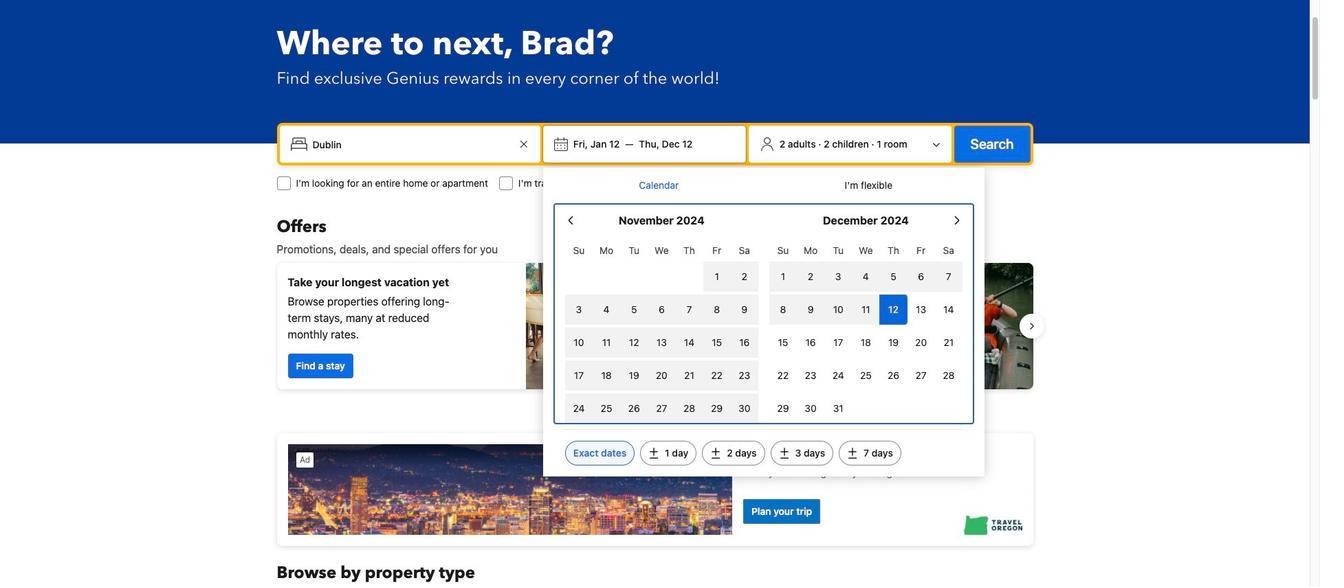 Task type: describe. For each thing, give the bounding box(es) containing it.
26 December 2024 checkbox
[[880, 361, 907, 391]]

14 November 2024 checkbox
[[675, 328, 703, 358]]

13 November 2024 checkbox
[[648, 328, 675, 358]]

15 November 2024 checkbox
[[703, 328, 731, 358]]

29 December 2024 checkbox
[[769, 394, 797, 424]]

26 November 2024 checkbox
[[620, 394, 648, 424]]

27 December 2024 checkbox
[[907, 361, 935, 391]]

7 December 2024 checkbox
[[935, 262, 962, 292]]

11 December 2024 checkbox
[[852, 295, 880, 325]]

23 December 2024 checkbox
[[797, 361, 824, 391]]

22 November 2024 checkbox
[[703, 361, 731, 391]]

1 December 2024 checkbox
[[769, 262, 797, 292]]

12 December 2024 checkbox
[[880, 295, 907, 325]]

30 December 2024 checkbox
[[797, 394, 824, 424]]

3 December 2024 checkbox
[[824, 262, 852, 292]]

1 grid from the left
[[565, 237, 758, 424]]

31 December 2024 checkbox
[[824, 394, 852, 424]]

7 November 2024 checkbox
[[675, 295, 703, 325]]

8 December 2024 checkbox
[[769, 295, 797, 325]]

16 December 2024 checkbox
[[797, 328, 824, 358]]

a young girl and woman kayak on a river image
[[660, 263, 1033, 390]]

18 December 2024 checkbox
[[852, 328, 880, 358]]

17 December 2024 checkbox
[[824, 328, 852, 358]]

2 grid from the left
[[769, 237, 962, 424]]

18 November 2024 checkbox
[[593, 361, 620, 391]]

13 December 2024 checkbox
[[907, 295, 935, 325]]

advertisement element
[[277, 434, 1033, 547]]

5 December 2024 checkbox
[[880, 262, 907, 292]]

12 November 2024 checkbox
[[620, 328, 648, 358]]

9 December 2024 checkbox
[[797, 295, 824, 325]]

24 December 2024 checkbox
[[824, 361, 852, 391]]

6 November 2024 checkbox
[[648, 295, 675, 325]]

14 December 2024 checkbox
[[935, 295, 962, 325]]

10 December 2024 checkbox
[[824, 295, 852, 325]]



Task type: locate. For each thing, give the bounding box(es) containing it.
28 November 2024 checkbox
[[675, 394, 703, 424]]

21 December 2024 checkbox
[[935, 328, 962, 358]]

grid
[[565, 237, 758, 424], [769, 237, 962, 424]]

Where are you going? field
[[307, 132, 516, 157]]

19 December 2024 checkbox
[[880, 328, 907, 358]]

11 November 2024 checkbox
[[593, 328, 620, 358]]

22 December 2024 checkbox
[[769, 361, 797, 391]]

9 November 2024 checkbox
[[731, 295, 758, 325]]

cell
[[703, 259, 731, 292], [731, 259, 758, 292], [769, 259, 797, 292], [797, 259, 824, 292], [824, 259, 852, 292], [852, 259, 880, 292], [880, 259, 907, 292], [907, 259, 935, 292], [935, 259, 962, 292], [565, 292, 593, 325], [593, 292, 620, 325], [620, 292, 648, 325], [648, 292, 675, 325], [675, 292, 703, 325], [703, 292, 731, 325], [731, 292, 758, 325], [769, 292, 797, 325], [797, 292, 824, 325], [824, 292, 852, 325], [852, 292, 880, 325], [880, 292, 907, 325], [565, 325, 593, 358], [593, 325, 620, 358], [620, 325, 648, 358], [648, 325, 675, 358], [675, 325, 703, 358], [703, 325, 731, 358], [731, 325, 758, 358], [565, 358, 593, 391], [593, 358, 620, 391], [620, 358, 648, 391], [648, 358, 675, 391], [675, 358, 703, 391], [703, 358, 731, 391], [731, 358, 758, 391], [565, 391, 593, 424], [593, 391, 620, 424], [620, 391, 648, 424], [648, 391, 675, 424], [675, 391, 703, 424], [703, 391, 731, 424], [731, 391, 758, 424]]

3 November 2024 checkbox
[[565, 295, 593, 325]]

25 November 2024 checkbox
[[593, 394, 620, 424]]

21 November 2024 checkbox
[[675, 361, 703, 391]]

10 November 2024 checkbox
[[565, 328, 593, 358]]

1 horizontal spatial grid
[[769, 237, 962, 424]]

tab list
[[554, 168, 973, 205]]

5 November 2024 checkbox
[[620, 295, 648, 325]]

20 November 2024 checkbox
[[648, 361, 675, 391]]

19 November 2024 checkbox
[[620, 361, 648, 391]]

30 November 2024 checkbox
[[731, 394, 758, 424]]

25 December 2024 checkbox
[[852, 361, 880, 391]]

6 December 2024 checkbox
[[907, 262, 935, 292]]

16 November 2024 checkbox
[[731, 328, 758, 358]]

29 November 2024 checkbox
[[703, 394, 731, 424]]

23 November 2024 checkbox
[[731, 361, 758, 391]]

20 December 2024 checkbox
[[907, 328, 935, 358]]

region
[[266, 258, 1044, 395]]

0 horizontal spatial grid
[[565, 237, 758, 424]]

2 November 2024 checkbox
[[731, 262, 758, 292]]

24 November 2024 checkbox
[[565, 394, 593, 424]]

1 November 2024 checkbox
[[703, 262, 731, 292]]

take your longest vacation yet image
[[526, 263, 649, 390]]

4 November 2024 checkbox
[[593, 295, 620, 325]]

15 December 2024 checkbox
[[769, 328, 797, 358]]

17 November 2024 checkbox
[[565, 361, 593, 391]]

27 November 2024 checkbox
[[648, 394, 675, 424]]

4 December 2024 checkbox
[[852, 262, 880, 292]]

8 November 2024 checkbox
[[703, 295, 731, 325]]

2 December 2024 checkbox
[[797, 262, 824, 292]]

progress bar
[[647, 401, 663, 406]]

main content
[[266, 217, 1044, 588]]

28 December 2024 checkbox
[[935, 361, 962, 391]]



Task type: vqa. For each thing, say whether or not it's contained in the screenshot.
the Booking your airport taxi
no



